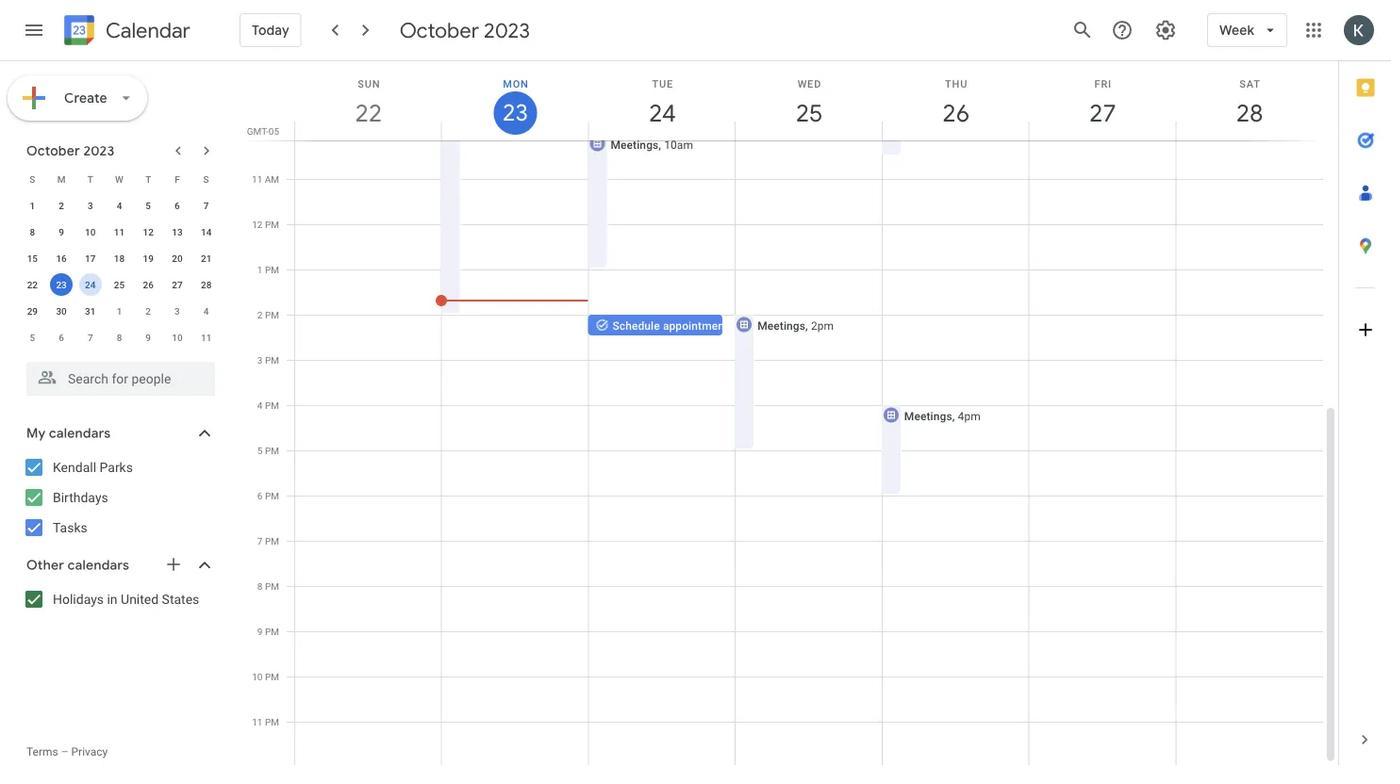 Task type: vqa. For each thing, say whether or not it's contained in the screenshot.
the bottom 10
yes



Task type: describe. For each thing, give the bounding box(es) containing it.
1 vertical spatial october 2023
[[26, 142, 115, 159]]

my calendars list
[[4, 453, 234, 543]]

11 for 11 pm
[[252, 717, 263, 728]]

9 for 9 pm
[[257, 626, 263, 638]]

1 s from the left
[[30, 174, 35, 185]]

31
[[85, 306, 96, 317]]

pm for 7 pm
[[265, 536, 279, 547]]

november 6 element
[[50, 326, 73, 349]]

sat
[[1240, 78, 1261, 90]]

other calendars
[[26, 558, 129, 574]]

november 3 element
[[166, 300, 189, 323]]

2 t from the left
[[145, 174, 151, 185]]

4 pm
[[257, 400, 279, 411]]

2 for november 2 element
[[146, 306, 151, 317]]

27 inside october 2023 grid
[[172, 279, 183, 291]]

november 10 element
[[166, 326, 189, 349]]

row containing 22
[[18, 272, 221, 298]]

0 horizontal spatial 2
[[59, 200, 64, 211]]

meetings for meetings , 4pm
[[905, 410, 953, 423]]

6 for november 6 element
[[59, 332, 64, 343]]

my
[[26, 425, 46, 442]]

terms
[[26, 746, 58, 759]]

add other calendars image
[[164, 556, 183, 574]]

11 element
[[108, 221, 131, 243]]

2 for 2 pm
[[257, 309, 263, 321]]

26 column header
[[882, 61, 1030, 141]]

0 vertical spatial 1
[[30, 200, 35, 211]]

0 horizontal spatial october
[[26, 142, 80, 159]]

pm for 3 pm
[[265, 355, 279, 366]]

terms link
[[26, 746, 58, 759]]

13 element
[[166, 221, 189, 243]]

12 element
[[137, 221, 160, 243]]

am
[[265, 174, 279, 185]]

w
[[115, 174, 123, 185]]

28 element
[[195, 274, 218, 296]]

sun
[[358, 78, 380, 90]]

meetings , 2pm
[[758, 319, 834, 333]]

week
[[1220, 22, 1255, 39]]

9 pm
[[257, 626, 279, 638]]

november 4 element
[[195, 300, 218, 323]]

27 link
[[1081, 92, 1125, 135]]

pm for 8 pm
[[265, 581, 279, 592]]

sun 22
[[354, 78, 381, 129]]

10 for "november 10" element
[[172, 332, 183, 343]]

f
[[175, 174, 180, 185]]

holidays in united states
[[53, 592, 199, 608]]

1 for 1 pm
[[257, 264, 263, 275]]

24 link
[[641, 92, 684, 135]]

other
[[26, 558, 64, 574]]

in
[[107, 592, 118, 608]]

pm for 5 pm
[[265, 445, 279, 457]]

pm for 1 pm
[[265, 264, 279, 275]]

november 9 element
[[137, 326, 160, 349]]

meetings for meetings , 2pm
[[758, 319, 806, 333]]

28 link
[[1228, 92, 1272, 135]]

–
[[61, 746, 68, 759]]

appointment
[[663, 319, 728, 333]]

15 element
[[21, 247, 44, 270]]

calendar element
[[60, 11, 190, 53]]

row containing 5
[[18, 325, 221, 351]]

today
[[252, 22, 289, 39]]

21
[[201, 253, 212, 264]]

0 vertical spatial 3
[[88, 200, 93, 211]]

18
[[114, 253, 125, 264]]

pm for 10 pm
[[265, 672, 279, 683]]

fri 27
[[1088, 78, 1115, 129]]

1 horizontal spatial 5
[[146, 200, 151, 211]]

23 inside mon 23
[[501, 98, 527, 128]]

pm for 12 pm
[[265, 219, 279, 230]]

0 horizontal spatial 4
[[117, 200, 122, 211]]

24 inside column header
[[648, 98, 675, 129]]

meetings , 10am
[[611, 138, 693, 151]]

7 for november 7 element
[[88, 332, 93, 343]]

0 horizontal spatial 8
[[30, 226, 35, 238]]

thu 26
[[942, 78, 969, 129]]

week button
[[1208, 8, 1288, 53]]

create
[[64, 90, 107, 107]]

tue 24
[[648, 78, 675, 129]]

31 element
[[79, 300, 102, 323]]

wed
[[798, 78, 822, 90]]

13
[[172, 226, 183, 238]]

30
[[56, 306, 67, 317]]

4 for november 4 element
[[204, 306, 209, 317]]

22 link
[[347, 92, 390, 135]]

14
[[201, 226, 212, 238]]

16
[[56, 253, 67, 264]]

1 vertical spatial 2023
[[83, 142, 115, 159]]

0 vertical spatial 9
[[59, 226, 64, 238]]

3 for november 3 element
[[175, 306, 180, 317]]

25 inside wed 25
[[795, 98, 822, 129]]

4 for 4 pm
[[257, 400, 263, 411]]

25 element
[[108, 274, 131, 296]]

28 inside october 2023 grid
[[201, 279, 212, 291]]

3 pm
[[257, 355, 279, 366]]

today button
[[240, 8, 302, 53]]

2 s from the left
[[203, 174, 209, 185]]

26 link
[[935, 92, 978, 135]]

25 column header
[[735, 61, 883, 141]]

8 pm
[[257, 581, 279, 592]]

m
[[57, 174, 66, 185]]

7 pm
[[257, 536, 279, 547]]

15
[[27, 253, 38, 264]]

gmt-05
[[247, 125, 279, 137]]

22 element
[[21, 274, 44, 296]]

fri
[[1095, 78, 1112, 90]]

11 for 11 am
[[252, 174, 263, 185]]

tasks
[[53, 520, 87, 536]]

1 for november 1 element
[[117, 306, 122, 317]]

11 am
[[252, 174, 279, 185]]

11 for 11 "element"
[[114, 226, 125, 238]]

10am
[[664, 138, 693, 151]]

united
[[121, 592, 159, 608]]

5 pm
[[257, 445, 279, 457]]

holidays
[[53, 592, 104, 608]]

8 for 'november 8' element
[[117, 332, 122, 343]]

parks
[[100, 460, 133, 475]]

november 2 element
[[137, 300, 160, 323]]

1 horizontal spatial 6
[[175, 200, 180, 211]]

november 5 element
[[21, 326, 44, 349]]



Task type: locate. For each thing, give the bounding box(es) containing it.
1 vertical spatial 4
[[204, 306, 209, 317]]

0 vertical spatial october
[[400, 17, 479, 43]]

26 inside 26 column header
[[942, 98, 969, 129]]

3
[[88, 200, 93, 211], [175, 306, 180, 317], [257, 355, 263, 366]]

25 inside row
[[114, 279, 125, 291]]

pm up 8 pm at the bottom of the page
[[265, 536, 279, 547]]

6
[[175, 200, 180, 211], [59, 332, 64, 343], [257, 491, 263, 502]]

7 down 6 pm
[[257, 536, 263, 547]]

11 down 10 pm on the bottom left of the page
[[252, 717, 263, 728]]

1 vertical spatial 10
[[172, 332, 183, 343]]

12 pm from the top
[[265, 717, 279, 728]]

1 vertical spatial meetings
[[758, 319, 806, 333]]

2 down 26 'element'
[[146, 306, 151, 317]]

2 horizontal spatial 5
[[257, 445, 263, 457]]

10 element
[[79, 221, 102, 243]]

0 horizontal spatial ,
[[659, 138, 661, 151]]

1 horizontal spatial t
[[145, 174, 151, 185]]

1 vertical spatial 3
[[175, 306, 180, 317]]

s
[[30, 174, 35, 185], [203, 174, 209, 185]]

calendars for my calendars
[[49, 425, 111, 442]]

11 up 18
[[114, 226, 125, 238]]

12 for 12 pm
[[252, 219, 263, 230]]

2 down 1 pm
[[257, 309, 263, 321]]

1 horizontal spatial 2023
[[484, 17, 530, 43]]

pm for 6 pm
[[265, 491, 279, 502]]

pm down am
[[265, 219, 279, 230]]

main drawer image
[[23, 19, 45, 42]]

2 horizontal spatial 7
[[257, 536, 263, 547]]

, for 10am
[[659, 138, 661, 151]]

0 horizontal spatial 2023
[[83, 142, 115, 159]]

24 down 17
[[85, 279, 96, 291]]

0 vertical spatial 23
[[501, 98, 527, 128]]

10 down november 3 element
[[172, 332, 183, 343]]

terms – privacy
[[26, 746, 108, 759]]

other calendars button
[[4, 551, 234, 581]]

1 vertical spatial 25
[[114, 279, 125, 291]]

19 element
[[137, 247, 160, 270]]

0 horizontal spatial meetings
[[611, 138, 659, 151]]

privacy
[[71, 746, 108, 759]]

5 up 12 element
[[146, 200, 151, 211]]

kendall
[[53, 460, 96, 475]]

23 down mon
[[501, 98, 527, 128]]

pm up 9 pm
[[265, 581, 279, 592]]

6 down 30 element
[[59, 332, 64, 343]]

november 8 element
[[108, 326, 131, 349]]

1 horizontal spatial 24
[[648, 98, 675, 129]]

20 element
[[166, 247, 189, 270]]

5 up 6 pm
[[257, 445, 263, 457]]

pm down '5 pm'
[[265, 491, 279, 502]]

row down 25 element
[[18, 298, 221, 325]]

row down november 1 element
[[18, 325, 221, 351]]

1 vertical spatial 6
[[59, 332, 64, 343]]

11 pm from the top
[[265, 672, 279, 683]]

2 vertical spatial 4
[[257, 400, 263, 411]]

8 down november 1 element
[[117, 332, 122, 343]]

22 inside 22 element
[[27, 279, 38, 291]]

5 pm from the top
[[265, 400, 279, 411]]

october
[[400, 17, 479, 43], [26, 142, 80, 159]]

1 vertical spatial 26
[[143, 279, 154, 291]]

s right f
[[203, 174, 209, 185]]

26 down 'thu'
[[942, 98, 969, 129]]

calendars
[[49, 425, 111, 442], [68, 558, 129, 574]]

2 horizontal spatial 3
[[257, 355, 263, 366]]

25 down 18
[[114, 279, 125, 291]]

4 up '5 pm'
[[257, 400, 263, 411]]

27
[[1088, 98, 1115, 129], [172, 279, 183, 291]]

1 horizontal spatial 4
[[204, 306, 209, 317]]

birthdays
[[53, 490, 108, 506]]

1 vertical spatial calendars
[[68, 558, 129, 574]]

9 up 16 element
[[59, 226, 64, 238]]

0 horizontal spatial 12
[[143, 226, 154, 238]]

12 down '11 am' at left top
[[252, 219, 263, 230]]

18 element
[[108, 247, 131, 270]]

3 row from the top
[[18, 219, 221, 245]]

1 up 15 element
[[30, 200, 35, 211]]

1 horizontal spatial meetings
[[758, 319, 806, 333]]

11 left am
[[252, 174, 263, 185]]

1
[[30, 200, 35, 211], [257, 264, 263, 275], [117, 306, 122, 317]]

mon
[[503, 78, 529, 90]]

23 link
[[494, 92, 537, 135]]

6 down '5 pm'
[[257, 491, 263, 502]]

pm down 8 pm at the bottom of the page
[[265, 626, 279, 638]]

0 horizontal spatial t
[[87, 174, 93, 185]]

26 inside 26 'element'
[[143, 279, 154, 291]]

28 down '21'
[[201, 279, 212, 291]]

11 for november 11 element
[[201, 332, 212, 343]]

9 down november 2 element
[[146, 332, 151, 343]]

pm up 2 pm on the top left
[[265, 264, 279, 275]]

0 horizontal spatial 28
[[201, 279, 212, 291]]

7 up the 14 element
[[204, 200, 209, 211]]

05
[[269, 125, 279, 137]]

24 inside cell
[[85, 279, 96, 291]]

3 pm from the top
[[265, 309, 279, 321]]

1 row from the top
[[18, 166, 221, 192]]

meetings , 4pm
[[905, 410, 981, 423]]

calendar heading
[[102, 17, 190, 44]]

6 pm from the top
[[265, 445, 279, 457]]

3 up "november 10" element
[[175, 306, 180, 317]]

row up 11 "element"
[[18, 166, 221, 192]]

0 horizontal spatial 10
[[85, 226, 96, 238]]

2 inside november 2 element
[[146, 306, 151, 317]]

0 horizontal spatial 26
[[143, 279, 154, 291]]

support image
[[1111, 19, 1134, 42]]

2023
[[484, 17, 530, 43], [83, 142, 115, 159]]

0 horizontal spatial 1
[[30, 200, 35, 211]]

grid
[[241, 42, 1339, 767]]

27 down fri at the right of the page
[[1088, 98, 1115, 129]]

9 pm from the top
[[265, 581, 279, 592]]

23 down 16
[[56, 279, 67, 291]]

2 pm from the top
[[265, 264, 279, 275]]

pm for 9 pm
[[265, 626, 279, 638]]

0 horizontal spatial s
[[30, 174, 35, 185]]

create button
[[8, 75, 147, 121]]

2 vertical spatial 7
[[257, 536, 263, 547]]

27 inside column header
[[1088, 98, 1115, 129]]

1 horizontal spatial 7
[[204, 200, 209, 211]]

row down 11 "element"
[[18, 245, 221, 272]]

2 horizontal spatial 8
[[257, 581, 263, 592]]

9 for november 9 element
[[146, 332, 151, 343]]

row containing 15
[[18, 245, 221, 272]]

1 vertical spatial 28
[[201, 279, 212, 291]]

22
[[354, 98, 381, 129], [27, 279, 38, 291]]

27 element
[[166, 274, 189, 296]]

my calendars button
[[4, 419, 234, 449]]

row group
[[18, 192, 221, 351]]

meetings left "4pm"
[[905, 410, 953, 423]]

17
[[85, 253, 96, 264]]

thu
[[945, 78, 968, 90]]

28 down sat
[[1235, 98, 1262, 129]]

1 pm from the top
[[265, 219, 279, 230]]

23 column header
[[441, 61, 589, 141]]

21 element
[[195, 247, 218, 270]]

3 for 3 pm
[[257, 355, 263, 366]]

2 vertical spatial ,
[[953, 410, 955, 423]]

8 down 7 pm
[[257, 581, 263, 592]]

2 horizontal spatial meetings
[[905, 410, 953, 423]]

, for 4pm
[[953, 410, 955, 423]]

Search for people text field
[[38, 362, 204, 396]]

2 horizontal spatial 6
[[257, 491, 263, 502]]

5 down the 29 element
[[30, 332, 35, 343]]

row containing 1
[[18, 192, 221, 219]]

25 link
[[788, 92, 831, 135]]

calendars inside dropdown button
[[49, 425, 111, 442]]

tab list
[[1340, 61, 1391, 714]]

10 up 11 pm on the left bottom of page
[[252, 672, 263, 683]]

0 vertical spatial 2023
[[484, 17, 530, 43]]

2 vertical spatial 8
[[257, 581, 263, 592]]

7 pm from the top
[[265, 491, 279, 502]]

12 inside october 2023 grid
[[143, 226, 154, 238]]

meetings left 2pm
[[758, 319, 806, 333]]

pm up 6 pm
[[265, 445, 279, 457]]

17 element
[[79, 247, 102, 270]]

row group containing 1
[[18, 192, 221, 351]]

0 horizontal spatial 25
[[114, 279, 125, 291]]

row down the w
[[18, 192, 221, 219]]

pm down 10 pm on the bottom left of the page
[[265, 717, 279, 728]]

3 up the '4 pm'
[[257, 355, 263, 366]]

26
[[942, 98, 969, 129], [143, 279, 154, 291]]

sat 28
[[1235, 78, 1262, 129]]

23 cell
[[47, 272, 76, 298]]

0 vertical spatial calendars
[[49, 425, 111, 442]]

, for 2pm
[[806, 319, 808, 333]]

october 2023 up mon
[[400, 17, 530, 43]]

10 for "10" element
[[85, 226, 96, 238]]

7 for 7 pm
[[257, 536, 263, 547]]

10
[[85, 226, 96, 238], [172, 332, 183, 343], [252, 672, 263, 683]]

s left m
[[30, 174, 35, 185]]

row
[[18, 166, 221, 192], [18, 192, 221, 219], [18, 219, 221, 245], [18, 245, 221, 272], [18, 272, 221, 298], [18, 298, 221, 325], [18, 325, 221, 351]]

22 up 29
[[27, 279, 38, 291]]

pm for 4 pm
[[265, 400, 279, 411]]

0 vertical spatial 26
[[942, 98, 969, 129]]

24 column header
[[588, 61, 736, 141]]

1 horizontal spatial 22
[[354, 98, 381, 129]]

27 column header
[[1029, 61, 1177, 141]]

schedule
[[613, 319, 660, 333]]

4pm
[[958, 410, 981, 423]]

october 2023
[[400, 17, 530, 43], [26, 142, 115, 159]]

calendars for other calendars
[[68, 558, 129, 574]]

1 horizontal spatial 10
[[172, 332, 183, 343]]

3 inside "grid"
[[257, 355, 263, 366]]

pm for 11 pm
[[265, 717, 279, 728]]

26 element
[[137, 274, 160, 296]]

states
[[162, 592, 199, 608]]

,
[[659, 138, 661, 151], [806, 319, 808, 333], [953, 410, 955, 423]]

12 pm
[[252, 219, 279, 230]]

wed 25
[[795, 78, 822, 129]]

22 inside 22 'column header'
[[354, 98, 381, 129]]

1 vertical spatial 8
[[117, 332, 122, 343]]

1 down 12 pm
[[257, 264, 263, 275]]

privacy link
[[71, 746, 108, 759]]

, left "4pm"
[[953, 410, 955, 423]]

october 2023 up m
[[26, 142, 115, 159]]

2 vertical spatial meetings
[[905, 410, 953, 423]]

2 vertical spatial 3
[[257, 355, 263, 366]]

1 vertical spatial 5
[[30, 332, 35, 343]]

8 inside 'november 8' element
[[117, 332, 122, 343]]

t left the w
[[87, 174, 93, 185]]

28
[[1235, 98, 1262, 129], [201, 279, 212, 291]]

, left 2pm
[[806, 319, 808, 333]]

schedule appointment
[[613, 319, 728, 333]]

12 up 19 at left top
[[143, 226, 154, 238]]

4 pm from the top
[[265, 355, 279, 366]]

settings menu image
[[1155, 19, 1177, 42]]

2 horizontal spatial 2
[[257, 309, 263, 321]]

1 horizontal spatial 1
[[117, 306, 122, 317]]

2 vertical spatial 1
[[117, 306, 122, 317]]

0 horizontal spatial 9
[[59, 226, 64, 238]]

november 11 element
[[195, 326, 218, 349]]

8 for 8 pm
[[257, 581, 263, 592]]

14 element
[[195, 221, 218, 243]]

4 row from the top
[[18, 245, 221, 272]]

pm up the '4 pm'
[[265, 355, 279, 366]]

0 vertical spatial 24
[[648, 98, 675, 129]]

1 vertical spatial 9
[[146, 332, 151, 343]]

4 up november 11 element
[[204, 306, 209, 317]]

1 horizontal spatial 26
[[942, 98, 969, 129]]

0 horizontal spatial 23
[[56, 279, 67, 291]]

7 row from the top
[[18, 325, 221, 351]]

1 vertical spatial october
[[26, 142, 80, 159]]

t left f
[[145, 174, 151, 185]]

1 horizontal spatial 8
[[117, 332, 122, 343]]

2 horizontal spatial 10
[[252, 672, 263, 683]]

row containing 29
[[18, 298, 221, 325]]

0 vertical spatial october 2023
[[400, 17, 530, 43]]

mon 23
[[501, 78, 529, 128]]

0 vertical spatial 6
[[175, 200, 180, 211]]

2 vertical spatial 9
[[257, 626, 263, 638]]

28 inside column header
[[1235, 98, 1262, 129]]

1 vertical spatial 1
[[257, 264, 263, 275]]

2023 up mon
[[484, 17, 530, 43]]

grid containing 22
[[241, 42, 1339, 767]]

2 horizontal spatial ,
[[953, 410, 955, 423]]

november 1 element
[[108, 300, 131, 323]]

5
[[146, 200, 151, 211], [30, 332, 35, 343], [257, 445, 263, 457]]

6 row from the top
[[18, 298, 221, 325]]

, left 10am
[[659, 138, 661, 151]]

24
[[648, 98, 675, 129], [85, 279, 96, 291]]

1 horizontal spatial 12
[[252, 219, 263, 230]]

meetings down 24 link
[[611, 138, 659, 151]]

20
[[172, 253, 183, 264]]

22 down sun
[[354, 98, 381, 129]]

16 element
[[50, 247, 73, 270]]

0 vertical spatial meetings
[[611, 138, 659, 151]]

24 cell
[[76, 272, 105, 298]]

2 vertical spatial 6
[[257, 491, 263, 502]]

1 horizontal spatial ,
[[806, 319, 808, 333]]

pm
[[265, 219, 279, 230], [265, 264, 279, 275], [265, 309, 279, 321], [265, 355, 279, 366], [265, 400, 279, 411], [265, 445, 279, 457], [265, 491, 279, 502], [265, 536, 279, 547], [265, 581, 279, 592], [265, 626, 279, 638], [265, 672, 279, 683], [265, 717, 279, 728]]

row containing s
[[18, 166, 221, 192]]

1 pm
[[257, 264, 279, 275]]

2 horizontal spatial 4
[[257, 400, 263, 411]]

october 2023 grid
[[18, 166, 221, 351]]

pm for 2 pm
[[265, 309, 279, 321]]

5 for 5 pm
[[257, 445, 263, 457]]

1 vertical spatial 22
[[27, 279, 38, 291]]

1 down 25 element
[[117, 306, 122, 317]]

1 horizontal spatial 3
[[175, 306, 180, 317]]

1 horizontal spatial october
[[400, 17, 479, 43]]

2 horizontal spatial 9
[[257, 626, 263, 638]]

my calendars
[[26, 425, 111, 442]]

t
[[87, 174, 93, 185], [145, 174, 151, 185]]

11 inside "element"
[[114, 226, 125, 238]]

1 horizontal spatial october 2023
[[400, 17, 530, 43]]

2 vertical spatial 10
[[252, 672, 263, 683]]

kendall parks
[[53, 460, 133, 475]]

28 column header
[[1176, 61, 1323, 141]]

6 pm
[[257, 491, 279, 502]]

2 down m
[[59, 200, 64, 211]]

1 horizontal spatial 23
[[501, 98, 527, 128]]

november 7 element
[[79, 326, 102, 349]]

8 pm from the top
[[265, 536, 279, 547]]

2 horizontal spatial 1
[[257, 264, 263, 275]]

0 vertical spatial 5
[[146, 200, 151, 211]]

1 horizontal spatial s
[[203, 174, 209, 185]]

0 vertical spatial 10
[[85, 226, 96, 238]]

pm down 1 pm
[[265, 309, 279, 321]]

calendars inside dropdown button
[[68, 558, 129, 574]]

gmt-
[[247, 125, 269, 137]]

5 for "november 5" element
[[30, 332, 35, 343]]

2pm
[[811, 319, 834, 333]]

23, today element
[[50, 274, 73, 296]]

10 for 10 pm
[[252, 672, 263, 683]]

1 horizontal spatial 9
[[146, 332, 151, 343]]

pm down 9 pm
[[265, 672, 279, 683]]

25 down wed
[[795, 98, 822, 129]]

27 down 20
[[172, 279, 183, 291]]

0 horizontal spatial 5
[[30, 332, 35, 343]]

24 element
[[79, 274, 102, 296]]

row down 18 element
[[18, 272, 221, 298]]

10 up 17
[[85, 226, 96, 238]]

19
[[143, 253, 154, 264]]

11 down november 4 element
[[201, 332, 212, 343]]

row containing 8
[[18, 219, 221, 245]]

9
[[59, 226, 64, 238], [146, 332, 151, 343], [257, 626, 263, 638]]

10 pm from the top
[[265, 626, 279, 638]]

2 row from the top
[[18, 192, 221, 219]]

meetings
[[611, 138, 659, 151], [758, 319, 806, 333], [905, 410, 953, 423]]

1 t from the left
[[87, 174, 93, 185]]

1 vertical spatial 7
[[88, 332, 93, 343]]

3 up "10" element
[[88, 200, 93, 211]]

1 horizontal spatial 27
[[1088, 98, 1115, 129]]

5 row from the top
[[18, 272, 221, 298]]

10 pm
[[252, 672, 279, 683]]

2023 down create
[[83, 142, 115, 159]]

25
[[795, 98, 822, 129], [114, 279, 125, 291]]

11
[[252, 174, 263, 185], [114, 226, 125, 238], [201, 332, 212, 343], [252, 717, 263, 728]]

2 vertical spatial 5
[[257, 445, 263, 457]]

4 up 11 "element"
[[117, 200, 122, 211]]

30 element
[[50, 300, 73, 323]]

24 down the tue
[[648, 98, 675, 129]]

2 pm
[[257, 309, 279, 321]]

26 down 19 at left top
[[143, 279, 154, 291]]

None search field
[[0, 355, 234, 396]]

row up 18 element
[[18, 219, 221, 245]]

11 pm
[[252, 717, 279, 728]]

22 column header
[[294, 61, 442, 141]]

pm up '5 pm'
[[265, 400, 279, 411]]

calendars up kendall
[[49, 425, 111, 442]]

meetings for meetings , 10am
[[611, 138, 659, 151]]

6 down f
[[175, 200, 180, 211]]

29 element
[[21, 300, 44, 323]]

0 vertical spatial 28
[[1235, 98, 1262, 129]]

8 up 15 element
[[30, 226, 35, 238]]

23 inside "element"
[[56, 279, 67, 291]]

0 horizontal spatial 24
[[85, 279, 96, 291]]

12 for 12
[[143, 226, 154, 238]]

tue
[[652, 78, 673, 90]]

6 for 6 pm
[[257, 491, 263, 502]]

calendar
[[106, 17, 190, 44]]

schedule appointment button
[[588, 315, 757, 336]]

1 vertical spatial 27
[[172, 279, 183, 291]]

1 vertical spatial 23
[[56, 279, 67, 291]]

calendars up in
[[68, 558, 129, 574]]

0 vertical spatial 4
[[117, 200, 122, 211]]

1 vertical spatial ,
[[806, 319, 808, 333]]

7 down 31 element
[[88, 332, 93, 343]]

0 vertical spatial 7
[[204, 200, 209, 211]]

9 up 10 pm on the bottom left of the page
[[257, 626, 263, 638]]

4
[[117, 200, 122, 211], [204, 306, 209, 317], [257, 400, 263, 411]]

2
[[59, 200, 64, 211], [146, 306, 151, 317], [257, 309, 263, 321]]

29
[[27, 306, 38, 317]]



